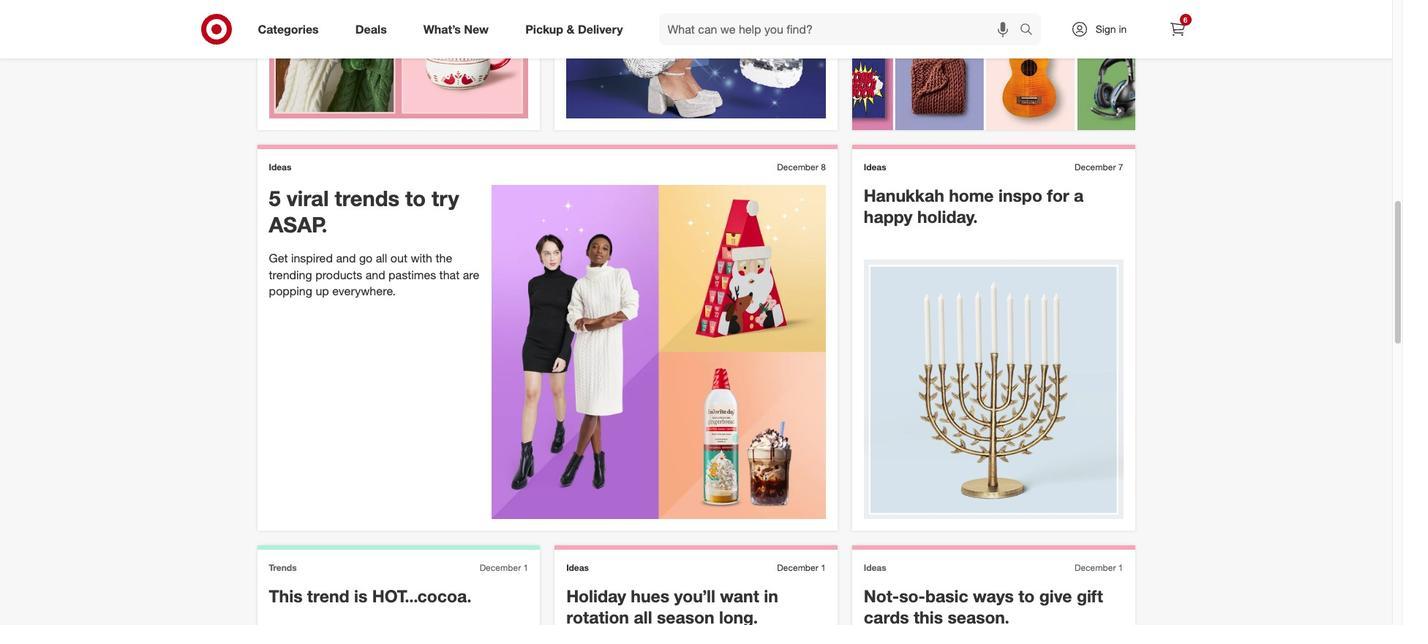 Task type: locate. For each thing, give the bounding box(es) containing it.
1 for holiday hues you'll want in rotation all season long.
[[821, 563, 826, 574]]

pickup
[[526, 22, 564, 36]]

get
[[269, 251, 288, 265]]

1 horizontal spatial to
[[1019, 586, 1035, 607]]

0 horizontal spatial to
[[406, 185, 426, 212]]

to inside not-so-basic ways to give gift cards this season.
[[1019, 586, 1035, 607]]

0 vertical spatial in
[[1119, 23, 1127, 35]]

in inside holiday hues you'll want in rotation all season long.
[[764, 586, 779, 607]]

pastimes
[[389, 268, 436, 282]]

0 horizontal spatial in
[[764, 586, 779, 607]]

hot...cocoa.
[[372, 586, 472, 607]]

out
[[391, 251, 408, 265]]

all
[[376, 251, 387, 265], [634, 607, 653, 626]]

inspired
[[291, 251, 333, 265]]

3 1 from the left
[[1119, 563, 1124, 574]]

all inside holiday hues you'll want in rotation all season long.
[[634, 607, 653, 626]]

with
[[411, 251, 433, 265]]

ideas
[[269, 162, 292, 173], [864, 162, 887, 173], [567, 563, 589, 574], [864, 563, 887, 574]]

1 horizontal spatial december 1
[[778, 563, 826, 574]]

ideas up holiday
[[567, 563, 589, 574]]

trend
[[307, 586, 350, 607]]

0 horizontal spatial all
[[376, 251, 387, 265]]

1 december 1 from the left
[[480, 563, 529, 574]]

and up products
[[336, 251, 356, 265]]

to left give
[[1019, 586, 1035, 607]]

1 vertical spatial to
[[1019, 586, 1035, 607]]

december 1 for not-so-basic ways to give gift cards this season.
[[1075, 563, 1124, 574]]

this
[[914, 607, 943, 626]]

are
[[463, 268, 480, 282]]

2 1 from the left
[[821, 563, 826, 574]]

ideas up hanukkah
[[864, 162, 887, 173]]

holiday
[[567, 586, 627, 607]]

8
[[821, 162, 826, 173]]

to left try
[[406, 185, 426, 212]]

delivery
[[578, 22, 623, 36]]

december
[[778, 162, 819, 173], [1075, 162, 1117, 173], [480, 563, 521, 574], [778, 563, 819, 574], [1075, 563, 1117, 574]]

1
[[524, 563, 529, 574], [821, 563, 826, 574], [1119, 563, 1124, 574]]

all right go
[[376, 251, 387, 265]]

5 viral trends to try asap.
[[269, 185, 459, 238]]

1 vertical spatial and
[[366, 268, 385, 282]]

season.
[[948, 607, 1010, 626]]

all down hues
[[634, 607, 653, 626]]

december for holiday hues you'll want in rotation all season long.
[[778, 563, 819, 574]]

0 vertical spatial to
[[406, 185, 426, 212]]

december 7
[[1075, 162, 1124, 173]]

1 horizontal spatial all
[[634, 607, 653, 626]]

sign
[[1096, 23, 1117, 35]]

0 horizontal spatial and
[[336, 251, 356, 265]]

0 horizontal spatial 1
[[524, 563, 529, 574]]

december 1
[[480, 563, 529, 574], [778, 563, 826, 574], [1075, 563, 1124, 574]]

search button
[[1013, 13, 1049, 48]]

in right sign
[[1119, 23, 1127, 35]]

what's
[[424, 22, 461, 36]]

categories
[[258, 22, 319, 36]]

want
[[720, 586, 760, 607]]

3 december 1 from the left
[[1075, 563, 1124, 574]]

ideas up not-
[[864, 563, 887, 574]]

is
[[354, 586, 368, 607]]

and
[[336, 251, 356, 265], [366, 268, 385, 282]]

holiday hues you'll want in rotation all season long.
[[567, 586, 779, 626]]

get inspired and go all out with the trending products and pastimes that are popping up everywhere.
[[269, 251, 480, 299]]

the
[[436, 251, 452, 265]]

sign in
[[1096, 23, 1127, 35]]

1 horizontal spatial 1
[[821, 563, 826, 574]]

products
[[316, 268, 362, 282]]

you'll
[[675, 586, 716, 607]]

pickup & delivery
[[526, 22, 623, 36]]

and down go
[[366, 268, 385, 282]]

to inside 5 viral trends to try asap.
[[406, 185, 426, 212]]

hanukkah home inspo for a happy holiday.
[[864, 185, 1084, 227]]

so-
[[900, 586, 926, 607]]

1 vertical spatial all
[[634, 607, 653, 626]]

2 december 1 from the left
[[778, 563, 826, 574]]

0 horizontal spatial december 1
[[480, 563, 529, 574]]

0 vertical spatial and
[[336, 251, 356, 265]]

inspo
[[999, 185, 1043, 206]]

holiday.
[[918, 206, 978, 227]]

0 vertical spatial all
[[376, 251, 387, 265]]

everywhere.
[[332, 284, 396, 299]]

1 vertical spatial in
[[764, 586, 779, 607]]

1 horizontal spatial and
[[366, 268, 385, 282]]

2 horizontal spatial december 1
[[1075, 563, 1124, 574]]

2 horizontal spatial 1
[[1119, 563, 1124, 574]]

collage of gift ideas image
[[853, 0, 1136, 130]]

in right want at the bottom
[[764, 586, 779, 607]]

to
[[406, 185, 426, 212], [1019, 586, 1035, 607]]

1 1 from the left
[[524, 563, 529, 574]]

1 horizontal spatial in
[[1119, 23, 1127, 35]]

in
[[1119, 23, 1127, 35], [764, 586, 779, 607]]

trends
[[335, 185, 400, 212]]

december 1 for holiday hues you'll want in rotation all season long.
[[778, 563, 826, 574]]



Task type: vqa. For each thing, say whether or not it's contained in the screenshot.
THE
yes



Task type: describe. For each thing, give the bounding box(es) containing it.
not-
[[864, 586, 900, 607]]

6 link
[[1162, 13, 1194, 45]]

rotation
[[567, 607, 629, 626]]

6
[[1184, 15, 1188, 24]]

What can we help you find? suggestions appear below search field
[[659, 13, 1024, 45]]

hanukkah home inspo for a happy holiday. image
[[864, 260, 1124, 520]]

season
[[657, 607, 715, 626]]

gift
[[1077, 586, 1104, 607]]

all inside get inspired and go all out with the trending products and pastimes that are popping up everywhere.
[[376, 251, 387, 265]]

hues
[[631, 586, 670, 607]]

what's new link
[[411, 13, 507, 45]]

a
[[1075, 185, 1084, 206]]

december 8
[[778, 162, 826, 173]]

5 viral trends to try asap. image
[[492, 185, 826, 520]]

ideas up 5
[[269, 162, 292, 173]]

long.
[[719, 607, 758, 626]]

ways
[[974, 586, 1014, 607]]

home
[[949, 185, 994, 206]]

trending
[[269, 268, 312, 282]]

trends
[[269, 563, 297, 574]]

that
[[440, 268, 460, 282]]

go
[[359, 251, 373, 265]]

search
[[1013, 23, 1049, 38]]

5
[[269, 185, 281, 212]]

in inside 'link'
[[1119, 23, 1127, 35]]

this trend is hot...cocoa.
[[269, 586, 472, 607]]

&
[[567, 22, 575, 36]]

pickup & delivery link
[[513, 13, 642, 45]]

for
[[1048, 185, 1070, 206]]

try
[[432, 185, 459, 212]]

viral
[[287, 185, 329, 212]]

categories link
[[246, 13, 337, 45]]

7
[[1119, 162, 1124, 173]]

sign in link
[[1059, 13, 1150, 45]]

up
[[316, 284, 329, 299]]

not-so-basic ways to give gift cards this season.
[[864, 586, 1104, 626]]

1 for not-so-basic ways to give gift cards this season.
[[1119, 563, 1124, 574]]

hanukkah
[[864, 185, 945, 206]]

new
[[464, 22, 489, 36]]

december for not-so-basic ways to give gift cards this season.
[[1075, 563, 1117, 574]]

popping
[[269, 284, 313, 299]]

this
[[269, 586, 303, 607]]

happy
[[864, 206, 913, 227]]

1 for this trend is hot...cocoa.
[[524, 563, 529, 574]]

stocking ideas to match their style & holiday vibe. image
[[269, 0, 529, 119]]

cards
[[864, 607, 910, 626]]

deals
[[356, 22, 387, 36]]

december for this trend is hot...cocoa.
[[480, 563, 521, 574]]

basic
[[926, 586, 969, 607]]

nye party ideas for a more-is-more 2024. image
[[567, 0, 826, 119]]

what's new
[[424, 22, 489, 36]]

give
[[1040, 586, 1073, 607]]

deals link
[[343, 13, 405, 45]]

asap.
[[269, 212, 328, 238]]

december 1 for this trend is hot...cocoa.
[[480, 563, 529, 574]]



